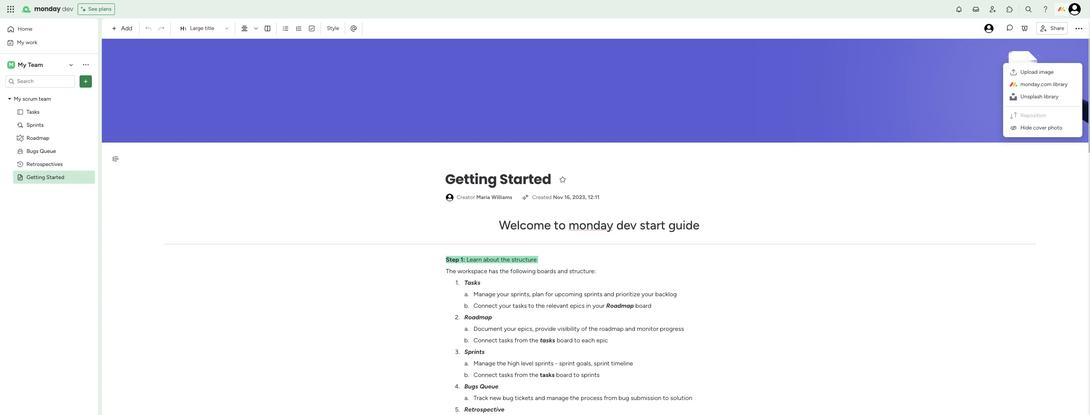 Task type: locate. For each thing, give the bounding box(es) containing it.
1 manage from the top
[[474, 291, 496, 298]]

inbox image
[[973, 5, 980, 13]]

started
[[500, 170, 552, 189], [46, 174, 64, 181]]

0 horizontal spatial roadmap
[[27, 135, 49, 141]]

0 vertical spatial tasks
[[27, 109, 40, 115]]

a for manage the high level sprints - sprint goals, sprint timeline
[[465, 360, 468, 367]]

library for unsplash library
[[1044, 93, 1059, 100]]

your
[[497, 291, 509, 298], [642, 291, 654, 298], [499, 302, 511, 310], [593, 302, 605, 310], [504, 325, 516, 333]]

getting started up williams
[[445, 170, 552, 189]]

from
[[515, 337, 528, 344], [515, 371, 528, 379], [604, 395, 617, 402]]

1 horizontal spatial sprint
[[594, 360, 610, 367]]

select product image
[[7, 5, 15, 13]]

your left epics,
[[504, 325, 516, 333]]

getting started inside list box
[[27, 174, 64, 181]]

bugs
[[27, 148, 38, 154], [465, 383, 478, 390]]

1 vertical spatial bugs
[[465, 383, 478, 390]]

1 b from the top
[[464, 302, 468, 310]]

getting started down retrospectives
[[27, 174, 64, 181]]

backlog
[[656, 291, 677, 298]]

connect tasks from the tasks board to sprints
[[474, 371, 600, 379]]

epic
[[597, 337, 608, 344]]

1 vertical spatial my
[[18, 61, 26, 68]]

0 horizontal spatial queue
[[40, 148, 56, 154]]

board for board to each epic
[[557, 337, 573, 344]]

started up created at the top of page
[[500, 170, 552, 189]]

2 vertical spatial sprints
[[581, 371, 600, 379]]

1 horizontal spatial queue
[[480, 383, 499, 390]]

cover
[[1034, 125, 1047, 131]]

1 vertical spatial manage
[[474, 360, 496, 367]]

0 horizontal spatial getting started
[[27, 174, 64, 181]]

upload image
[[1021, 69, 1054, 75]]

the right about at the left bottom
[[501, 256, 510, 263]]

queue up new
[[480, 383, 499, 390]]

1 vertical spatial connect
[[474, 337, 498, 344]]

monitor
[[637, 325, 659, 333]]

tasks
[[513, 302, 527, 310], [499, 337, 513, 344], [540, 337, 556, 344], [499, 371, 513, 379], [540, 371, 555, 379]]

1 sprint from the left
[[559, 360, 575, 367]]

maria williams image
[[1069, 3, 1081, 15]]

to left solution
[[663, 395, 669, 402]]

1 bug from the left
[[503, 395, 514, 402]]

2 vertical spatial b
[[464, 371, 468, 379]]

hide cover photo image
[[1010, 124, 1018, 132]]

workspace image
[[7, 61, 15, 69]]

4 a from the top
[[465, 395, 468, 402]]

bugs right 4 .
[[465, 383, 478, 390]]

getting right public board icon
[[27, 174, 45, 181]]

2 a from the top
[[465, 325, 468, 333]]

options image
[[82, 77, 90, 85]]

sprint right "goals,"
[[594, 360, 610, 367]]

1 horizontal spatial tasks
[[465, 279, 481, 286]]

numbered list image
[[296, 25, 302, 32]]

roadmap up retrospectives
[[27, 135, 49, 141]]

0 vertical spatial manage
[[474, 291, 496, 298]]

from down epics,
[[515, 337, 528, 344]]

your left the sprints,
[[497, 291, 509, 298]]

of
[[582, 325, 587, 333]]

manage
[[474, 291, 496, 298], [474, 360, 496, 367]]

the down plan
[[536, 302, 545, 310]]

. for sprints
[[459, 348, 460, 356]]

a
[[465, 291, 468, 298], [465, 325, 468, 333], [465, 360, 468, 367], [465, 395, 468, 402]]

my work button
[[5, 36, 83, 49]]

2 connect from the top
[[474, 337, 498, 344]]

my inside the workspace selection element
[[18, 61, 26, 68]]

0 horizontal spatial bug
[[503, 395, 514, 402]]

the workspace has the following boards and structure:
[[446, 268, 596, 275]]

manage for manage the high level sprints - sprint goals, sprint timeline
[[474, 360, 496, 367]]

manage left high
[[474, 360, 496, 367]]

0 vertical spatial library
[[1053, 81, 1068, 88]]

share
[[1051, 25, 1065, 31]]

from for board to sprints
[[515, 371, 528, 379]]

reposition image
[[1010, 112, 1018, 120]]

notifications image
[[956, 5, 963, 13]]

tasks down the sprints,
[[513, 302, 527, 310]]

tasks down the "manage the high level sprints - sprint goals, sprint timeline"
[[540, 371, 555, 379]]

level
[[521, 360, 534, 367]]

1 a . from the top
[[465, 291, 469, 298]]

large
[[190, 25, 204, 32]]

manage
[[547, 395, 569, 402]]

roadmap down the prioritize
[[607, 302, 634, 310]]

queue inside list box
[[40, 148, 56, 154]]

and left the prioritize
[[604, 291, 614, 298]]

0 vertical spatial bugs queue
[[27, 148, 56, 154]]

1 vertical spatial from
[[515, 371, 528, 379]]

0 horizontal spatial monday
[[34, 5, 61, 13]]

sprints left -
[[535, 360, 554, 367]]

list box
[[0, 91, 98, 288]]

getting
[[445, 170, 497, 189], [27, 174, 45, 181]]

bugs queue up retrospectives
[[27, 148, 56, 154]]

my inside list box
[[14, 96, 21, 102]]

. for roadmap
[[459, 314, 460, 321]]

retrospective
[[465, 406, 505, 413]]

queue
[[40, 148, 56, 154], [480, 383, 499, 390]]

my right workspace icon
[[18, 61, 26, 68]]

tasks right public board image
[[27, 109, 40, 115]]

see plans
[[88, 6, 111, 12]]

sprints down "goals,"
[[581, 371, 600, 379]]

0 vertical spatial monday
[[34, 5, 61, 13]]

library inside menu item
[[1044, 93, 1059, 100]]

1 horizontal spatial bug
[[619, 395, 630, 402]]

0 vertical spatial sprints
[[27, 122, 44, 128]]

roadmap up document
[[465, 314, 492, 321]]

monday down 12:11
[[569, 218, 614, 233]]

getting up creator
[[445, 170, 497, 189]]

board down -
[[556, 371, 572, 379]]

learn
[[467, 256, 482, 263]]

1 vertical spatial board
[[557, 337, 573, 344]]

title
[[205, 25, 214, 32]]

1 vertical spatial sprints
[[465, 348, 485, 356]]

option
[[0, 92, 98, 93]]

connect up document
[[474, 302, 498, 310]]

monday up home button
[[34, 5, 61, 13]]

1 vertical spatial sprints
[[535, 360, 554, 367]]

library inside menu item
[[1053, 81, 1068, 88]]

4 a . from the top
[[465, 395, 469, 402]]

1 .
[[456, 279, 460, 286]]

1 horizontal spatial monday
[[569, 218, 614, 233]]

the
[[501, 256, 510, 263], [500, 268, 509, 275], [536, 302, 545, 310], [589, 325, 598, 333], [530, 337, 539, 344], [497, 360, 506, 367], [530, 371, 539, 379], [570, 395, 579, 402]]

b for connect tasks from the tasks board to sprints
[[464, 371, 468, 379]]

bug left submission
[[619, 395, 630, 402]]

and
[[558, 268, 568, 275], [604, 291, 614, 298], [626, 325, 636, 333], [535, 395, 545, 402]]

the left high
[[497, 360, 506, 367]]

image
[[1040, 69, 1054, 75]]

library
[[1053, 81, 1068, 88], [1044, 93, 1059, 100]]

to left each
[[575, 337, 580, 344]]

0 vertical spatial dev
[[62, 5, 73, 13]]

retrospectives
[[27, 161, 63, 167]]

1 connect from the top
[[474, 302, 498, 310]]

. for manage your sprints, plan for upcoming sprints and prioritize your backlog
[[468, 291, 469, 298]]

scrum
[[23, 96, 37, 102]]

2 vertical spatial from
[[604, 395, 617, 402]]

a . for document your epics, provide visibility of the roadmap and monitor progress
[[465, 325, 469, 333]]

0 vertical spatial b .
[[464, 302, 469, 310]]

sprints
[[584, 291, 603, 298], [535, 360, 554, 367], [581, 371, 600, 379]]

public board image
[[17, 108, 24, 116]]

1 b . from the top
[[464, 302, 469, 310]]

1 horizontal spatial sprints
[[465, 348, 485, 356]]

help image
[[1042, 5, 1050, 13]]

1 horizontal spatial started
[[500, 170, 552, 189]]

unsplash library image
[[1010, 93, 1018, 101]]

my left work
[[17, 39, 24, 46]]

the down epics,
[[530, 337, 539, 344]]

3 connect from the top
[[474, 371, 498, 379]]

getting inside getting started field
[[445, 170, 497, 189]]

-
[[555, 360, 558, 367]]

monday.com library menu item
[[1007, 78, 1080, 91]]

see plans button
[[78, 3, 115, 15]]

progress
[[660, 325, 684, 333]]

my right caret down image
[[14, 96, 21, 102]]

sprints
[[27, 122, 44, 128], [465, 348, 485, 356]]

started down retrospectives
[[46, 174, 64, 181]]

invite members image
[[989, 5, 997, 13]]

list box containing my scrum team
[[0, 91, 98, 288]]

bugs queue up track
[[465, 383, 499, 390]]

2 bug from the left
[[619, 395, 630, 402]]

3 b from the top
[[464, 371, 468, 379]]

3 a from the top
[[465, 360, 468, 367]]

1 horizontal spatial getting
[[445, 170, 497, 189]]

my work
[[17, 39, 37, 46]]

your for document your epics, provide visibility of the roadmap and monitor progress
[[504, 325, 516, 333]]

2 vertical spatial my
[[14, 96, 21, 102]]

unsplash library
[[1021, 93, 1059, 100]]

tasks down high
[[499, 371, 513, 379]]

2 vertical spatial connect
[[474, 371, 498, 379]]

.
[[458, 279, 460, 286], [468, 291, 469, 298], [468, 302, 469, 310], [459, 314, 460, 321], [468, 325, 469, 333], [468, 337, 469, 344], [459, 348, 460, 356], [468, 360, 469, 367], [468, 371, 469, 379], [459, 383, 460, 390], [468, 395, 469, 402], [459, 406, 460, 413]]

library for monday.com library
[[1053, 81, 1068, 88]]

has
[[489, 268, 498, 275]]

. for manage the high level sprints - sprint goals, sprint timeline
[[468, 360, 469, 367]]

2 a . from the top
[[465, 325, 469, 333]]

b for connect your tasks to the relevant epics in your roadmap board
[[464, 302, 468, 310]]

1 vertical spatial b
[[464, 337, 468, 344]]

0 vertical spatial connect
[[474, 302, 498, 310]]

board
[[636, 302, 652, 310], [557, 337, 573, 344], [556, 371, 572, 379]]

0 horizontal spatial bugs queue
[[27, 148, 56, 154]]

high
[[508, 360, 520, 367]]

b .
[[464, 302, 469, 310], [464, 337, 469, 344], [464, 371, 469, 379]]

board down visibility
[[557, 337, 573, 344]]

0 vertical spatial b
[[464, 302, 468, 310]]

new
[[490, 395, 501, 402]]

each
[[582, 337, 595, 344]]

library down the monday.com library
[[1044, 93, 1059, 100]]

hide cover photo
[[1021, 125, 1063, 131]]

3 a . from the top
[[465, 360, 469, 367]]

0 horizontal spatial bugs
[[27, 148, 38, 154]]

large title
[[190, 25, 214, 32]]

connect down document
[[474, 337, 498, 344]]

tasks down workspace
[[465, 279, 481, 286]]

queue up retrospectives
[[40, 148, 56, 154]]

2 sprint from the left
[[594, 360, 610, 367]]

1 vertical spatial tasks
[[465, 279, 481, 286]]

a for document your epics, provide visibility of the roadmap and monitor progress
[[465, 325, 468, 333]]

a . for track new bug tickets and manage the process from bug submission to solution
[[465, 395, 469, 402]]

2 b . from the top
[[464, 337, 469, 344]]

board for board to sprints
[[556, 371, 572, 379]]

bug
[[503, 395, 514, 402], [619, 395, 630, 402]]

1 vertical spatial b .
[[464, 337, 469, 344]]

epics
[[570, 302, 585, 310]]

document your epics, provide visibility of the roadmap and monitor progress
[[474, 325, 684, 333]]

menu menu
[[1007, 66, 1080, 134]]

0 horizontal spatial sprint
[[559, 360, 575, 367]]

1 horizontal spatial bugs queue
[[465, 383, 499, 390]]

1 a from the top
[[465, 291, 468, 298]]

roadmap
[[27, 135, 49, 141], [607, 302, 634, 310], [465, 314, 492, 321]]

0 vertical spatial roadmap
[[27, 135, 49, 141]]

dev left start
[[617, 218, 637, 233]]

your down the sprints,
[[499, 302, 511, 310]]

0 horizontal spatial sprints
[[27, 122, 44, 128]]

and left monitor
[[626, 325, 636, 333]]

manage down has
[[474, 291, 496, 298]]

my scrum team
[[14, 96, 51, 102]]

1 horizontal spatial dev
[[617, 218, 637, 233]]

0 vertical spatial from
[[515, 337, 528, 344]]

library down image
[[1053, 81, 1068, 88]]

dev left see
[[62, 5, 73, 13]]

3 .
[[455, 348, 460, 356]]

in
[[586, 302, 591, 310]]

from right 'process' in the bottom right of the page
[[604, 395, 617, 402]]

0 vertical spatial queue
[[40, 148, 56, 154]]

0 vertical spatial my
[[17, 39, 24, 46]]

bugs up retrospectives
[[27, 148, 38, 154]]

1 horizontal spatial roadmap
[[465, 314, 492, 321]]

b for connect tasks from the tasks board to each epic
[[464, 337, 468, 344]]

connect up track
[[474, 371, 498, 379]]

my inside button
[[17, 39, 24, 46]]

connect
[[474, 302, 498, 310], [474, 337, 498, 344], [474, 371, 498, 379]]

2 b from the top
[[464, 337, 468, 344]]

team
[[28, 61, 43, 68]]

a .
[[465, 291, 469, 298], [465, 325, 469, 333], [465, 360, 469, 367], [465, 395, 469, 402]]

sprints down my scrum team
[[27, 122, 44, 128]]

the
[[446, 268, 456, 275]]

sprint right -
[[559, 360, 575, 367]]

3 b . from the top
[[464, 371, 469, 379]]

board down the prioritize
[[636, 302, 652, 310]]

mention image
[[350, 24, 358, 32]]

your for connect your tasks to the relevant epics in your roadmap board
[[499, 302, 511, 310]]

bug right new
[[503, 395, 514, 402]]

bugs queue
[[27, 148, 56, 154], [465, 383, 499, 390]]

sprints right 3 .
[[465, 348, 485, 356]]

1 vertical spatial roadmap
[[607, 302, 634, 310]]

2 vertical spatial board
[[556, 371, 572, 379]]

sprint
[[559, 360, 575, 367], [594, 360, 610, 367]]

photo
[[1048, 125, 1063, 131]]

. for bugs queue
[[459, 383, 460, 390]]

0 vertical spatial bugs
[[27, 148, 38, 154]]

getting started inside field
[[445, 170, 552, 189]]

from down level
[[515, 371, 528, 379]]

1 vertical spatial library
[[1044, 93, 1059, 100]]

2 manage from the top
[[474, 360, 496, 367]]

v2 ellipsis image
[[1076, 23, 1083, 33]]

2 .
[[455, 314, 460, 321]]

1
[[456, 279, 458, 286]]

the left 'process' in the bottom right of the page
[[570, 395, 579, 402]]

1 horizontal spatial getting started
[[445, 170, 552, 189]]

sprints up in
[[584, 291, 603, 298]]

start
[[640, 218, 666, 233]]

2 vertical spatial b .
[[464, 371, 469, 379]]

my
[[17, 39, 24, 46], [18, 61, 26, 68], [14, 96, 21, 102]]



Task type: vqa. For each thing, say whether or not it's contained in the screenshot.
1st a . from the bottom of the page
yes



Task type: describe. For each thing, give the bounding box(es) containing it.
guide
[[669, 218, 700, 233]]

m
[[9, 61, 13, 68]]

started inside field
[[500, 170, 552, 189]]

manage for manage your sprints, plan for upcoming sprints and prioritize your backlog
[[474, 291, 496, 298]]

upcoming
[[555, 291, 583, 298]]

connect tasks from the tasks board to each epic
[[474, 337, 608, 344]]

2
[[455, 314, 459, 321]]

0 horizontal spatial tasks
[[27, 109, 40, 115]]

4 .
[[455, 383, 460, 390]]

submission
[[631, 395, 662, 402]]

style button
[[324, 22, 343, 35]]

creator
[[457, 194, 475, 201]]

upload image menu item
[[1007, 66, 1080, 78]]

12:11
[[588, 194, 600, 201]]

about
[[483, 256, 500, 263]]

the right of
[[589, 325, 598, 333]]

welcome to monday dev start guide
[[499, 218, 700, 233]]

0 horizontal spatial getting
[[27, 174, 45, 181]]

. for tasks
[[458, 279, 460, 286]]

for
[[546, 291, 553, 298]]

created nov 16, 2023, 12:11
[[532, 194, 600, 201]]

5
[[455, 406, 459, 413]]

step 1: learn about the structure
[[446, 256, 538, 263]]

track new bug tickets and manage the process from bug submission to solution
[[474, 395, 693, 402]]

plan
[[532, 291, 544, 298]]

bulleted list image
[[282, 25, 289, 32]]

connect for connect your tasks to the relevant epics in your roadmap board
[[474, 302, 498, 310]]

sprints,
[[511, 291, 531, 298]]

. for document your epics, provide visibility of the roadmap and monitor progress
[[468, 325, 469, 333]]

from for board to each epic
[[515, 337, 528, 344]]

see
[[88, 6, 97, 12]]

add to favorites image
[[559, 176, 567, 183]]

Search in workspace field
[[16, 77, 64, 86]]

workspace
[[458, 268, 488, 275]]

b . for connect tasks from the tasks board to each epic
[[464, 337, 469, 344]]

0 vertical spatial board
[[636, 302, 652, 310]]

add button
[[109, 22, 137, 35]]

the right has
[[500, 268, 509, 275]]

following
[[511, 268, 536, 275]]

caret down image
[[8, 96, 11, 102]]

a . for manage the high level sprints - sprint goals, sprint timeline
[[465, 360, 469, 367]]

reposition
[[1021, 112, 1047, 119]]

b . for connect tasks from the tasks board to sprints
[[464, 371, 469, 379]]

upload
[[1021, 69, 1038, 75]]

relevant
[[547, 302, 569, 310]]

layout image
[[264, 25, 271, 32]]

track
[[474, 395, 488, 402]]

2 vertical spatial roadmap
[[465, 314, 492, 321]]

to down nov
[[554, 218, 566, 233]]

share button
[[1037, 22, 1068, 34]]

your right in
[[593, 302, 605, 310]]

my for my work
[[17, 39, 24, 46]]

solution
[[671, 395, 693, 402]]

nov
[[553, 194, 563, 201]]

b . for connect your tasks to the relevant epics in your roadmap board
[[464, 302, 469, 310]]

unsplash
[[1021, 93, 1043, 100]]

visibility
[[558, 325, 580, 333]]

my team
[[18, 61, 43, 68]]

3
[[455, 348, 459, 356]]

your left backlog
[[642, 291, 654, 298]]

1:
[[461, 256, 465, 263]]

home
[[18, 26, 32, 32]]

2 horizontal spatial roadmap
[[607, 302, 634, 310]]

monday.com library image
[[1010, 81, 1018, 88]]

1 vertical spatial queue
[[480, 383, 499, 390]]

add
[[121, 25, 132, 32]]

home button
[[5, 23, 83, 35]]

work
[[26, 39, 37, 46]]

0 vertical spatial sprints
[[584, 291, 603, 298]]

goals,
[[577, 360, 593, 367]]

structure:
[[570, 268, 596, 275]]

a . for manage your sprints, plan for upcoming sprints and prioritize your backlog
[[465, 291, 469, 298]]

monday.com
[[1021, 81, 1052, 88]]

1 vertical spatial dev
[[617, 218, 637, 233]]

to down plan
[[529, 302, 534, 310]]

step
[[446, 256, 459, 263]]

monday.com library
[[1021, 81, 1068, 88]]

board activity image
[[985, 24, 994, 33]]

to down "goals,"
[[574, 371, 580, 379]]

and right tickets on the left of page
[[535, 395, 545, 402]]

boards
[[537, 268, 556, 275]]

creator maria williams
[[457, 194, 512, 201]]

1 horizontal spatial bugs
[[465, 383, 478, 390]]

tasks down document
[[499, 337, 513, 344]]

upload image image
[[1010, 68, 1018, 76]]

plans
[[99, 6, 111, 12]]

my for my scrum team
[[14, 96, 21, 102]]

reposition menu item
[[1007, 110, 1080, 122]]

prioritize
[[616, 291, 640, 298]]

process
[[581, 395, 603, 402]]

created
[[532, 194, 552, 201]]

workspace options image
[[82, 61, 90, 69]]

hide
[[1021, 125, 1032, 131]]

connect for connect tasks from the tasks board to each epic
[[474, 337, 498, 344]]

your for manage your sprints, plan for upcoming sprints and prioritize your backlog
[[497, 291, 509, 298]]

. for retrospective
[[459, 406, 460, 413]]

and right boards
[[558, 268, 568, 275]]

hide cover photo menu item
[[1007, 122, 1080, 134]]

0 horizontal spatial started
[[46, 174, 64, 181]]

a for track new bug tickets and manage the process from bug submission to solution
[[465, 395, 468, 402]]

manage the high level sprints - sprint goals, sprint timeline
[[474, 360, 633, 367]]

checklist image
[[309, 25, 316, 32]]

tasks down "provide" in the bottom of the page
[[540, 337, 556, 344]]

roadmap
[[600, 325, 624, 333]]

Getting Started field
[[443, 170, 553, 190]]

1 vertical spatial bugs queue
[[465, 383, 499, 390]]

monday dev
[[34, 5, 73, 13]]

public board image
[[17, 174, 24, 181]]

my for my team
[[18, 61, 26, 68]]

timeline
[[611, 360, 633, 367]]

workspace selection element
[[7, 60, 44, 69]]

apps image
[[1006, 5, 1014, 13]]

. for track new bug tickets and manage the process from bug submission to solution
[[468, 395, 469, 402]]

document
[[474, 325, 503, 333]]

structure
[[512, 256, 537, 263]]

unsplash library menu item
[[1007, 91, 1080, 103]]

connect your tasks to the relevant epics in your roadmap board
[[474, 302, 652, 310]]

maria
[[477, 194, 490, 201]]

search everything image
[[1025, 5, 1033, 13]]

4
[[455, 383, 459, 390]]

epics,
[[518, 325, 534, 333]]

0 horizontal spatial dev
[[62, 5, 73, 13]]

1 vertical spatial monday
[[569, 218, 614, 233]]

team
[[39, 96, 51, 102]]

a for manage your sprints, plan for upcoming sprints and prioritize your backlog
[[465, 291, 468, 298]]

manage your sprints, plan for upcoming sprints and prioritize your backlog
[[474, 291, 677, 298]]

the down level
[[530, 371, 539, 379]]

connect for connect tasks from the tasks board to sprints
[[474, 371, 498, 379]]

provide
[[535, 325, 556, 333]]

tickets
[[515, 395, 534, 402]]

welcome
[[499, 218, 551, 233]]

williams
[[492, 194, 512, 201]]

style
[[327, 25, 339, 32]]



